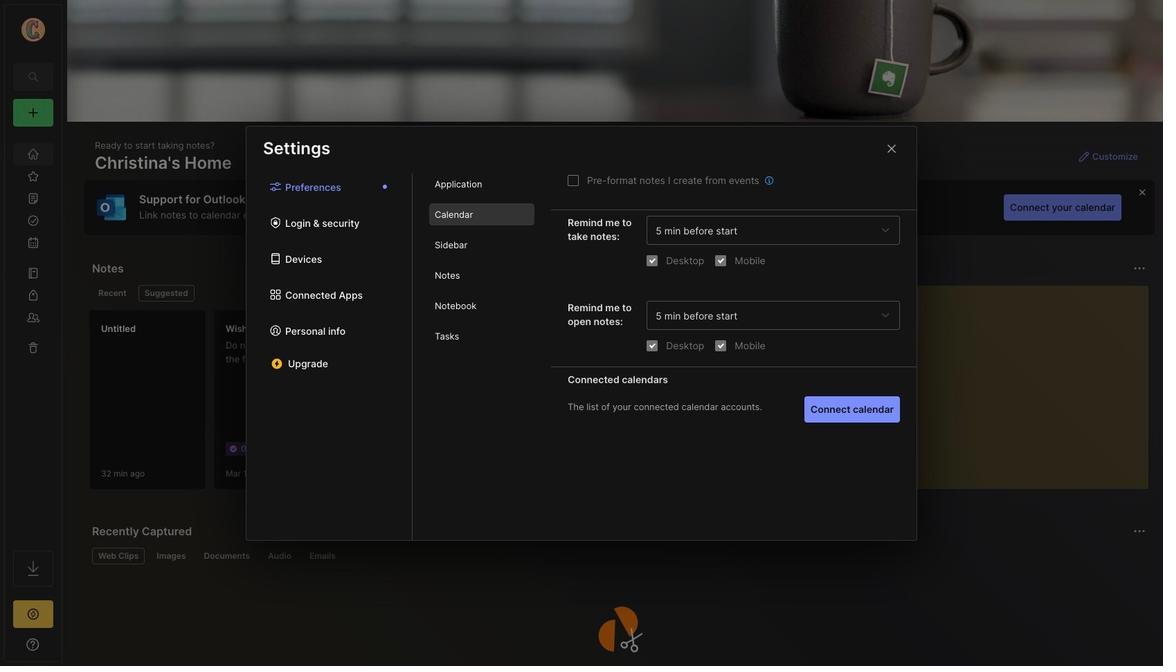Task type: describe. For each thing, give the bounding box(es) containing it.
Remind me to open notes: field
[[647, 301, 900, 330]]

Remind me to take notes: field
[[647, 216, 900, 245]]

Remind me to open notes: text field
[[656, 310, 876, 322]]

edit search image
[[25, 69, 42, 85]]

upgrade image
[[25, 607, 42, 623]]

tree inside main element
[[5, 135, 62, 539]]

Start writing… text field
[[819, 286, 1148, 478]]



Task type: locate. For each thing, give the bounding box(es) containing it.
main element
[[0, 0, 66, 667]]

tab list
[[246, 173, 413, 540], [413, 173, 551, 540], [92, 285, 785, 302], [92, 548, 1144, 565]]

Remind me to take notes: text field
[[656, 225, 876, 236]]

row group
[[89, 310, 1086, 498]]

None checkbox
[[647, 340, 658, 351]]

close image
[[883, 140, 900, 157]]

None checkbox
[[568, 175, 579, 186], [647, 255, 658, 266], [715, 255, 727, 266], [715, 340, 727, 351], [568, 175, 579, 186], [647, 255, 658, 266], [715, 255, 727, 266], [715, 340, 727, 351]]

tab
[[429, 173, 534, 195], [429, 204, 534, 226], [429, 234, 534, 256], [429, 264, 534, 287], [92, 285, 133, 302], [138, 285, 194, 302], [429, 295, 534, 317], [429, 325, 534, 348], [92, 548, 145, 565], [150, 548, 192, 565], [198, 548, 256, 565], [262, 548, 298, 565], [303, 548, 342, 565]]

tree
[[5, 135, 62, 539]]

home image
[[26, 147, 40, 161]]



Task type: vqa. For each thing, say whether or not it's contained in the screenshot.
the Remind me to take notes: Text Box
yes



